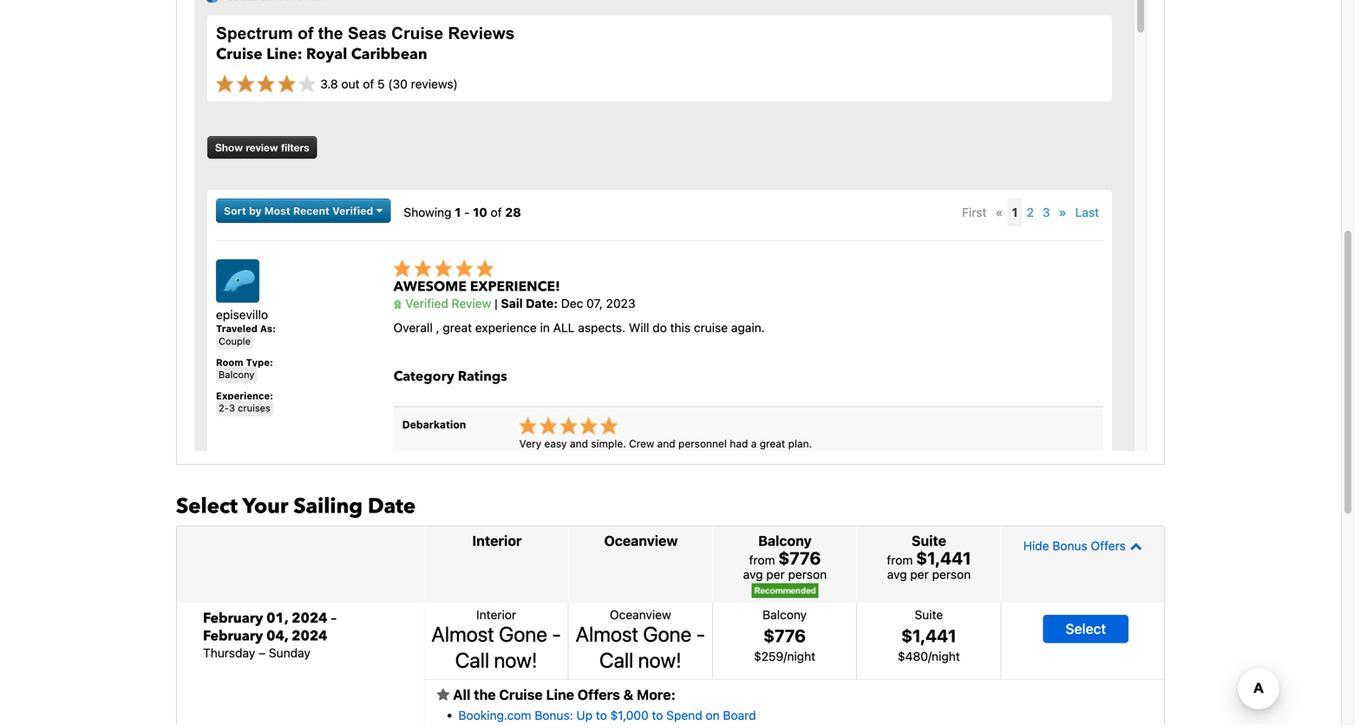 Task type: locate. For each thing, give the bounding box(es) containing it.
per up suite $1,441 $480 / night
[[910, 567, 929, 582]]

balcony inside the balcony $776 $259 / night
[[763, 608, 807, 622]]

1 gone from the left
[[499, 622, 547, 646]]

per inside suite from $1,441 avg per person
[[910, 567, 929, 582]]

0 horizontal spatial 1
[[455, 205, 461, 220]]

interior inside 'interior almost gone - call now!'
[[476, 608, 516, 622]]

2 horizontal spatial -
[[696, 622, 705, 646]]

avg inside suite from $1,441 avg per person
[[887, 567, 907, 582]]

1 horizontal spatial call
[[600, 648, 634, 672]]

- up line
[[552, 622, 561, 646]]

2 / from the left
[[928, 649, 932, 664]]

recommended image
[[752, 583, 819, 598]]

3 right 2
[[1043, 205, 1050, 220]]

suite for from
[[912, 533, 947, 549]]

2 avg from the left
[[887, 567, 907, 582]]

1 from from the left
[[749, 553, 775, 567]]

night right $259
[[787, 649, 816, 664]]

cruise up the booking.com
[[499, 687, 543, 703]]

bonus
[[1053, 539, 1088, 553]]

february up thursday
[[203, 609, 263, 628]]

2 per from the left
[[910, 567, 929, 582]]

1 per from the left
[[766, 567, 785, 582]]

and
[[570, 438, 588, 450], [657, 438, 676, 450]]

person inside balcony from $776 avg per person
[[788, 567, 827, 582]]

1 left 2
[[1012, 205, 1018, 220]]

balcony $776 $259 / night
[[754, 608, 816, 664]]

– left 04,
[[259, 646, 266, 660]]

0 vertical spatial balcony
[[219, 369, 255, 381]]

1 horizontal spatial now!
[[638, 648, 682, 672]]

0 vertical spatial of
[[298, 24, 313, 43]]

1 vertical spatial cruise
[[216, 44, 263, 65]]

now!
[[494, 648, 538, 672], [638, 648, 682, 672]]

person up recommended image
[[788, 567, 827, 582]]

chevron up image
[[1126, 540, 1142, 552]]

offers
[[1091, 539, 1126, 553], [578, 687, 620, 703]]

cruise
[[694, 321, 728, 335]]

room
[[216, 357, 243, 368]]

1 vertical spatial interior
[[476, 608, 516, 622]]

sail
[[501, 296, 523, 311]]

episevillo traveled as: couple
[[216, 308, 276, 347]]

first
[[962, 205, 987, 220]]

suite
[[912, 533, 947, 549], [915, 608, 943, 622]]

your
[[242, 492, 288, 521]]

1 horizontal spatial –
[[331, 609, 337, 628]]

- up spend
[[696, 622, 705, 646]]

night for $776
[[787, 649, 816, 664]]

the inside spectrum of the seas cruise reviews cruise line: royal caribbean
[[318, 24, 343, 43]]

1 call from the left
[[455, 648, 489, 672]]

1 vertical spatial 3
[[229, 403, 235, 414]]

suite for $1,441
[[915, 608, 943, 622]]

of right 10
[[491, 205, 502, 220]]

0 vertical spatial oceanview
[[604, 533, 678, 549]]

february
[[203, 609, 263, 628], [203, 627, 263, 646]]

1 person from the left
[[788, 567, 827, 582]]

balcony inside balcony from $776 avg per person
[[758, 533, 812, 549]]

1 horizontal spatial select
[[1066, 621, 1106, 637]]

will
[[629, 321, 649, 335]]

to down more:
[[652, 709, 663, 723]]

3
[[1043, 205, 1050, 220], [229, 403, 235, 414]]

and right easy
[[570, 438, 588, 450]]

oceanview inside the oceanview almost gone - call now!
[[610, 608, 671, 622]]

&
[[624, 687, 634, 703]]

ratings
[[458, 367, 507, 386]]

0 horizontal spatial to
[[596, 709, 607, 723]]

0 horizontal spatial offers
[[578, 687, 620, 703]]

seas
[[348, 24, 387, 43]]

board
[[723, 709, 756, 723]]

balcony inside "room type: balcony"
[[219, 369, 255, 381]]

07,
[[587, 296, 603, 311]]

avg inside balcony from $776 avg per person
[[743, 567, 763, 582]]

now! inside the oceanview almost gone - call now!
[[638, 648, 682, 672]]

line:
[[266, 44, 302, 65]]

0 horizontal spatial select
[[176, 492, 238, 521]]

great right ','
[[443, 321, 472, 335]]

$1,441 up $480
[[902, 625, 957, 646]]

$776
[[779, 548, 821, 568], [764, 625, 806, 646]]

spectrum
[[216, 24, 293, 43]]

person for $1,441
[[932, 567, 971, 582]]

– right 01,
[[331, 609, 337, 628]]

0 vertical spatial $1,441
[[916, 548, 971, 568]]

1 to from the left
[[596, 709, 607, 723]]

1 horizontal spatial almost
[[576, 622, 639, 646]]

the up royal
[[318, 24, 343, 43]]

1 horizontal spatial from
[[887, 553, 913, 567]]

person up suite $1,441 $480 / night
[[932, 567, 971, 582]]

1 vertical spatial –
[[259, 646, 266, 660]]

night
[[787, 649, 816, 664], [932, 649, 960, 664]]

first link
[[958, 199, 991, 226]]

february left 04,
[[203, 627, 263, 646]]

0 vertical spatial the
[[318, 24, 343, 43]]

1 vertical spatial oceanview
[[610, 608, 671, 622]]

1 horizontal spatial gone
[[643, 622, 692, 646]]

gone up more:
[[643, 622, 692, 646]]

per inside balcony from $776 avg per person
[[766, 567, 785, 582]]

1 now! from the left
[[494, 648, 538, 672]]

0 vertical spatial select
[[176, 492, 238, 521]]

5
[[378, 77, 385, 91]]

the right all
[[474, 687, 496, 703]]

0 vertical spatial verified
[[332, 205, 373, 217]]

1 vertical spatial suite
[[915, 608, 943, 622]]

2024 right 04,
[[292, 627, 328, 646]]

2 vertical spatial of
[[491, 205, 502, 220]]

now! for oceanview almost gone - call now!
[[638, 648, 682, 672]]

2024
[[292, 609, 328, 628], [292, 627, 328, 646]]

out
[[341, 77, 360, 91]]

sort
[[224, 205, 246, 217]]

oceanview almost gone - call now!
[[576, 608, 705, 672]]

0 horizontal spatial the
[[318, 24, 343, 43]]

call for oceanview almost gone - call now!
[[600, 648, 634, 672]]

0 horizontal spatial gone
[[499, 622, 547, 646]]

select left your
[[176, 492, 238, 521]]

2-
[[219, 403, 229, 414]]

1 vertical spatial $776
[[764, 625, 806, 646]]

very
[[519, 438, 542, 450]]

from
[[749, 553, 775, 567], [887, 553, 913, 567]]

1 horizontal spatial 3
[[1043, 205, 1050, 220]]

1 horizontal spatial of
[[363, 77, 374, 91]]

0 horizontal spatial per
[[766, 567, 785, 582]]

1 night from the left
[[787, 649, 816, 664]]

2 vertical spatial cruise
[[499, 687, 543, 703]]

call up all
[[455, 648, 489, 672]]

first « 1 2 3 » last
[[962, 205, 1099, 220]]

person inside suite from $1,441 avg per person
[[932, 567, 971, 582]]

1 horizontal spatial night
[[932, 649, 960, 664]]

|
[[495, 296, 498, 311]]

suite from $1,441 avg per person
[[887, 533, 971, 582]]

2 almost from the left
[[576, 622, 639, 646]]

interior for interior
[[472, 533, 522, 549]]

2 person from the left
[[932, 567, 971, 582]]

0 horizontal spatial /
[[784, 649, 787, 664]]

» link
[[1055, 199, 1071, 226]]

hide bonus offers link
[[1006, 531, 1160, 561]]

2 call from the left
[[600, 648, 634, 672]]

and right crew
[[657, 438, 676, 450]]

1 horizontal spatial -
[[552, 622, 561, 646]]

cruise up caribbean
[[391, 24, 443, 43]]

select down "hide bonus offers" link
[[1066, 621, 1106, 637]]

call up the &
[[600, 648, 634, 672]]

showing
[[404, 205, 452, 220]]

experience:
[[216, 390, 273, 402]]

person
[[788, 567, 827, 582], [932, 567, 971, 582]]

a
[[751, 438, 757, 450]]

1 vertical spatial the
[[474, 687, 496, 703]]

avg
[[743, 567, 763, 582], [887, 567, 907, 582]]

cruiseline.com logo image
[[203, 0, 325, 3]]

almost up all
[[432, 622, 494, 646]]

0 horizontal spatial verified
[[332, 205, 373, 217]]

from inside balcony from $776 avg per person
[[749, 553, 775, 567]]

1 left 10
[[455, 205, 461, 220]]

0 vertical spatial cruise
[[391, 24, 443, 43]]

1 horizontal spatial /
[[928, 649, 932, 664]]

/ inside the balcony $776 $259 / night
[[784, 649, 787, 664]]

1 vertical spatial select
[[1066, 621, 1106, 637]]

$776 up recommended image
[[779, 548, 821, 568]]

0 horizontal spatial now!
[[494, 648, 538, 672]]

night right $480
[[932, 649, 960, 664]]

$776 up $259
[[764, 625, 806, 646]]

1 horizontal spatial avg
[[887, 567, 907, 582]]

0 horizontal spatial of
[[298, 24, 313, 43]]

of left 5
[[363, 77, 374, 91]]

1 february from the top
[[203, 609, 263, 628]]

0 horizontal spatial night
[[787, 649, 816, 664]]

cruise
[[391, 24, 443, 43], [216, 44, 263, 65], [499, 687, 543, 703]]

2024 right 01,
[[292, 609, 328, 628]]

awesome experience!
[[394, 277, 560, 296]]

0 horizontal spatial from
[[749, 553, 775, 567]]

$1,441 up suite $1,441 $480 / night
[[916, 548, 971, 568]]

verified right recent on the top
[[332, 205, 373, 217]]

1 horizontal spatial per
[[910, 567, 929, 582]]

great right a
[[760, 438, 785, 450]]

interior almost gone - call now!
[[432, 608, 561, 672]]

1 and from the left
[[570, 438, 588, 450]]

now! up more:
[[638, 648, 682, 672]]

2 now! from the left
[[638, 648, 682, 672]]

0 horizontal spatial almost
[[432, 622, 494, 646]]

balcony down recommended image
[[763, 608, 807, 622]]

avg up suite $1,441 $480 / night
[[887, 567, 907, 582]]

from up recommended image
[[749, 553, 775, 567]]

person for $776
[[788, 567, 827, 582]]

the
[[318, 24, 343, 43], [474, 687, 496, 703]]

1 horizontal spatial offers
[[1091, 539, 1126, 553]]

0 vertical spatial $776
[[779, 548, 821, 568]]

1 / from the left
[[784, 649, 787, 664]]

2 gone from the left
[[643, 622, 692, 646]]

now! for interior almost gone - call now!
[[494, 648, 538, 672]]

gone up line
[[499, 622, 547, 646]]

per
[[766, 567, 785, 582], [910, 567, 929, 582]]

0 vertical spatial interior
[[472, 533, 522, 549]]

2 february from the top
[[203, 627, 263, 646]]

of
[[298, 24, 313, 43], [363, 77, 374, 91], [491, 205, 502, 220]]

2 2024 from the top
[[292, 627, 328, 646]]

small verified icon image
[[394, 300, 402, 309]]

0 horizontal spatial avg
[[743, 567, 763, 582]]

2 night from the left
[[932, 649, 960, 664]]

per up recommended image
[[766, 567, 785, 582]]

almost
[[432, 622, 494, 646], [576, 622, 639, 646]]

0 vertical spatial –
[[331, 609, 337, 628]]

10
[[473, 205, 487, 220]]

gone inside 'interior almost gone - call now!'
[[499, 622, 547, 646]]

episevillo
[[216, 308, 268, 322]]

1 horizontal spatial cruise
[[391, 24, 443, 43]]

of up royal
[[298, 24, 313, 43]]

0 vertical spatial offers
[[1091, 539, 1126, 553]]

night inside suite $1,441 $480 / night
[[932, 649, 960, 664]]

2 from from the left
[[887, 553, 913, 567]]

offers up booking.com bonus: up to $1,000 to spend on board
[[578, 687, 620, 703]]

1 horizontal spatial verified
[[406, 296, 448, 311]]

« link
[[991, 199, 1008, 226]]

avg up recommended image
[[743, 567, 763, 582]]

night inside the balcony $776 $259 / night
[[787, 649, 816, 664]]

from inside suite from $1,441 avg per person
[[887, 553, 913, 567]]

$1,441 inside suite from $1,441 avg per person
[[916, 548, 971, 568]]

balcony for $776
[[763, 608, 807, 622]]

almost inside the oceanview almost gone - call now!
[[576, 622, 639, 646]]

in
[[540, 321, 550, 335]]

cruise down "spectrum"
[[216, 44, 263, 65]]

night for $1,441
[[932, 649, 960, 664]]

call inside 'interior almost gone - call now!'
[[455, 648, 489, 672]]

royal
[[306, 44, 347, 65]]

- left 10
[[464, 205, 470, 220]]

0 horizontal spatial person
[[788, 567, 827, 582]]

- inside the oceanview almost gone - call now!
[[696, 622, 705, 646]]

balcony down the "room"
[[219, 369, 255, 381]]

call inside the oceanview almost gone - call now!
[[600, 648, 634, 672]]

- inside 'interior almost gone - call now!'
[[552, 622, 561, 646]]

sailing
[[294, 492, 363, 521]]

/ inside suite $1,441 $480 / night
[[928, 649, 932, 664]]

1 vertical spatial $1,441
[[902, 625, 957, 646]]

1 horizontal spatial person
[[932, 567, 971, 582]]

offers right the bonus
[[1091, 539, 1126, 553]]

recent
[[293, 205, 330, 217]]

spectrum of the seas cruise reviews cruise line: royal caribbean
[[216, 24, 515, 65]]

balcony up recommended image
[[758, 533, 812, 549]]

0 horizontal spatial and
[[570, 438, 588, 450]]

per for $1,441
[[910, 567, 929, 582]]

gone inside the oceanview almost gone - call now!
[[643, 622, 692, 646]]

from up suite $1,441 $480 / night
[[887, 553, 913, 567]]

almost up the &
[[576, 622, 639, 646]]

interior
[[472, 533, 522, 549], [476, 608, 516, 622]]

3 down experience: on the bottom of the page
[[229, 403, 235, 414]]

1 almost from the left
[[432, 622, 494, 646]]

now! inside 'interior almost gone - call now!'
[[494, 648, 538, 672]]

0 horizontal spatial 3
[[229, 403, 235, 414]]

2 horizontal spatial cruise
[[499, 687, 543, 703]]

sort by most recent verified link
[[216, 199, 391, 223]]

1 avg from the left
[[743, 567, 763, 582]]

to right up
[[596, 709, 607, 723]]

suite inside suite $1,441 $480 / night
[[915, 608, 943, 622]]

2 vertical spatial balcony
[[763, 608, 807, 622]]

sort by most recent verified
[[224, 205, 376, 217]]

now! up all the cruise line offers & more:
[[494, 648, 538, 672]]

1 horizontal spatial great
[[760, 438, 785, 450]]

3 inside the experience: 2-3 cruises
[[229, 403, 235, 414]]

/
[[784, 649, 787, 664], [928, 649, 932, 664]]

almost inside 'interior almost gone - call now!'
[[432, 622, 494, 646]]

suite inside suite from $1,441 avg per person
[[912, 533, 947, 549]]

suite $1,441 $480 / night
[[898, 608, 960, 664]]

0 vertical spatial suite
[[912, 533, 947, 549]]

1 vertical spatial of
[[363, 77, 374, 91]]

0 horizontal spatial cruise
[[216, 44, 263, 65]]

crew
[[629, 438, 654, 450]]

1 horizontal spatial 1
[[1012, 205, 1018, 220]]

1 horizontal spatial to
[[652, 709, 663, 723]]

0 vertical spatial great
[[443, 321, 472, 335]]

1 vertical spatial offers
[[578, 687, 620, 703]]

0 horizontal spatial call
[[455, 648, 489, 672]]

1 horizontal spatial and
[[657, 438, 676, 450]]

1 vertical spatial verified
[[406, 296, 448, 311]]

-
[[464, 205, 470, 220], [552, 622, 561, 646], [696, 622, 705, 646]]

1 vertical spatial balcony
[[758, 533, 812, 549]]

»
[[1059, 205, 1067, 220]]

verified up ','
[[406, 296, 448, 311]]

1 horizontal spatial the
[[474, 687, 496, 703]]



Task type: vqa. For each thing, say whether or not it's contained in the screenshot.
the
yes



Task type: describe. For each thing, give the bounding box(es) containing it.
most
[[264, 205, 290, 217]]

$776 inside the balcony $776 $259 / night
[[764, 625, 806, 646]]

2 horizontal spatial of
[[491, 205, 502, 220]]

almost for oceanview almost gone - call now!
[[576, 622, 639, 646]]

traveled
[[216, 323, 258, 335]]

«
[[996, 205, 1003, 220]]

- for oceanview almost gone - call now!
[[696, 622, 705, 646]]

$1,441 inside suite $1,441 $480 / night
[[902, 625, 957, 646]]

booking.com bonus: up to $1,000 to spend on board
[[459, 709, 756, 723]]

balcony from $776 avg per person
[[743, 533, 827, 582]]

simple.
[[591, 438, 626, 450]]

0 horizontal spatial -
[[464, 205, 470, 220]]

avg for $776
[[743, 567, 763, 582]]

sunday
[[269, 646, 311, 660]]

hide bonus offers
[[1024, 539, 1126, 553]]

last
[[1076, 205, 1099, 220]]

more:
[[637, 687, 676, 703]]

review
[[246, 141, 278, 154]]

again.
[[731, 321, 765, 335]]

experience: 2-3 cruises
[[216, 390, 273, 414]]

call for interior almost gone - call now!
[[455, 648, 489, 672]]

february 01, 2024 – february 04, 2024 thursday – sunday
[[203, 609, 337, 660]]

date:
[[526, 296, 558, 311]]

avg for $1,441
[[887, 567, 907, 582]]

thursday
[[203, 646, 255, 660]]

1 2024 from the top
[[292, 609, 328, 628]]

do
[[653, 321, 667, 335]]

oceanview for oceanview
[[604, 533, 678, 549]]

very easy and simple.  crew and personnel had a great plan.
[[519, 438, 812, 450]]

showing 1 - 10 of 28
[[404, 205, 521, 220]]

from for $1,441
[[887, 553, 913, 567]]

select for select your sailing date
[[176, 492, 238, 521]]

1 link
[[1008, 199, 1023, 226]]

filters
[[281, 141, 309, 154]]

3.8
[[320, 77, 338, 91]]

1 1 from the left
[[455, 205, 461, 220]]

up
[[577, 709, 593, 723]]

category ratings
[[394, 367, 507, 386]]

$1,000
[[610, 709, 649, 723]]

reviews
[[448, 24, 515, 43]]

this
[[670, 321, 691, 335]]

28
[[505, 205, 521, 220]]

2 1 from the left
[[1012, 205, 1018, 220]]

overall , great experience in all aspects.  will do this cruise again.
[[394, 321, 765, 335]]

1 vertical spatial great
[[760, 438, 785, 450]]

by
[[249, 205, 262, 217]]

category
[[394, 367, 454, 386]]

show review filters
[[215, 141, 309, 154]]

3.8 out of 5 (30 reviews)
[[320, 77, 458, 91]]

plan.
[[788, 438, 812, 450]]

gone for oceanview almost gone - call now!
[[643, 622, 692, 646]]

reviews)
[[411, 77, 458, 91]]

from for $776
[[749, 553, 775, 567]]

almost for interior almost gone - call now!
[[432, 622, 494, 646]]

select your sailing date
[[176, 492, 416, 521]]

line
[[546, 687, 574, 703]]

0 vertical spatial 3
[[1043, 205, 1050, 220]]

aspects.
[[578, 321, 626, 335]]

cruises
[[238, 403, 271, 414]]

last link
[[1071, 199, 1104, 226]]

date
[[368, 492, 416, 521]]

booking.com bonus: up to $1,000 to spend on board link
[[459, 709, 756, 723]]

per for $776
[[766, 567, 785, 582]]

on
[[706, 709, 720, 723]]

had
[[730, 438, 748, 450]]

bonus:
[[535, 709, 573, 723]]

of inside spectrum of the seas cruise reviews cruise line: royal caribbean
[[298, 24, 313, 43]]

oceanview for oceanview almost gone - call now!
[[610, 608, 671, 622]]

couple
[[219, 336, 251, 347]]

as:
[[260, 323, 276, 335]]

all
[[453, 687, 471, 703]]

- for interior almost gone - call now!
[[552, 622, 561, 646]]

debarkation
[[402, 419, 466, 431]]

0 horizontal spatial –
[[259, 646, 266, 660]]

verified review link
[[394, 296, 491, 311]]

verified review
[[402, 296, 491, 311]]

awesome
[[394, 277, 467, 296]]

01,
[[267, 609, 288, 628]]

3 link
[[1038, 199, 1055, 226]]

2 to from the left
[[652, 709, 663, 723]]

select for select
[[1066, 621, 1106, 637]]

04,
[[267, 627, 288, 646]]

all
[[553, 321, 575, 335]]

star image
[[437, 688, 450, 702]]

gone for interior almost gone - call now!
[[499, 622, 547, 646]]

personnel
[[679, 438, 727, 450]]

/ for $1,441
[[928, 649, 932, 664]]

$776 inside balcony from $776 avg per person
[[779, 548, 821, 568]]

$259
[[754, 649, 784, 664]]

interior for interior almost gone - call now!
[[476, 608, 516, 622]]

all the cruise line offers & more:
[[450, 687, 676, 703]]

2 and from the left
[[657, 438, 676, 450]]

/ for $776
[[784, 649, 787, 664]]

overall
[[394, 321, 433, 335]]

2
[[1027, 205, 1034, 220]]

2 link
[[1023, 199, 1038, 226]]

spend
[[667, 709, 703, 723]]

show
[[215, 141, 243, 154]]

0 horizontal spatial great
[[443, 321, 472, 335]]

caribbean
[[351, 44, 428, 65]]

experience!
[[470, 277, 560, 296]]

balcony for from
[[758, 533, 812, 549]]

2023
[[606, 296, 636, 311]]

episevillo image
[[216, 259, 259, 303]]



